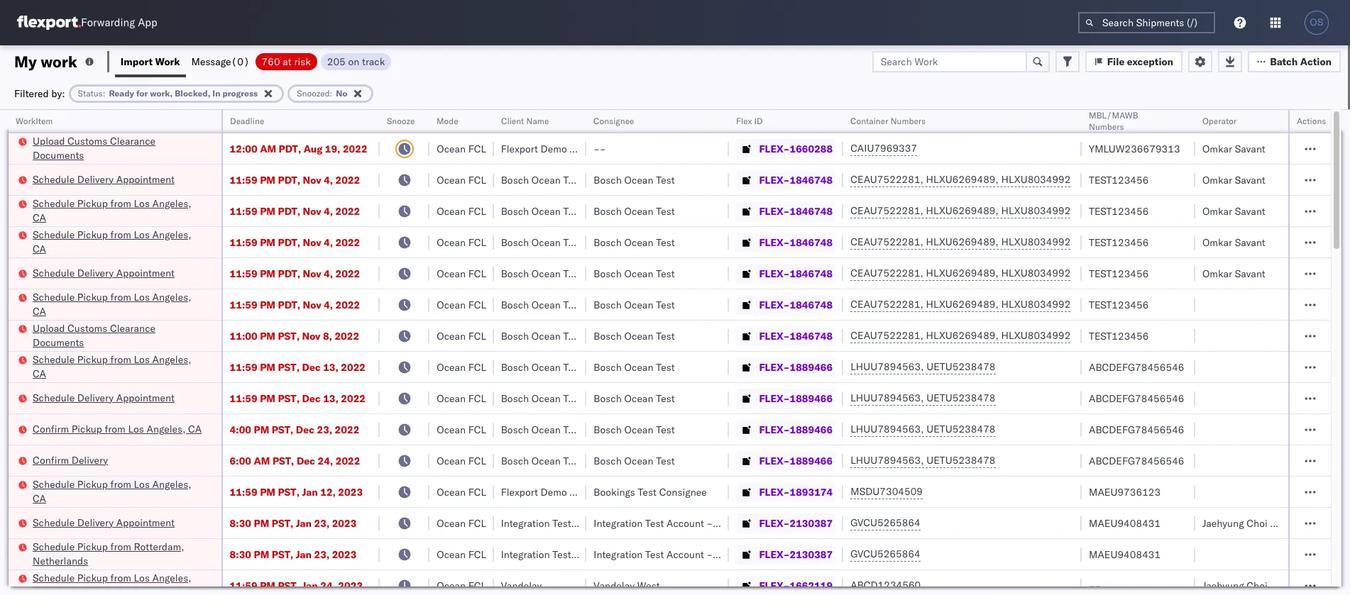 Task type: describe. For each thing, give the bounding box(es) containing it.
2 savant from the top
[[1235, 174, 1266, 186]]

1 11:59 pm pdt, nov 4, 2022 from the top
[[230, 174, 360, 186]]

resize handle column header for mbl/mawb numbers
[[1178, 110, 1195, 596]]

11:59 pm pdt, nov 4, 2022 for second schedule pickup from los angeles, ca button from the top
[[230, 236, 360, 249]]

for
[[136, 88, 148, 98]]

6 schedule pickup from los angeles, ca button from the top
[[33, 571, 203, 596]]

resize handle column header for deadline
[[363, 110, 380, 596]]

205
[[327, 55, 346, 68]]

work,
[[150, 88, 173, 98]]

ocean fcl for fourth schedule pickup from los angeles, ca "link" from the top
[[437, 361, 486, 374]]

confirm delivery link
[[33, 453, 108, 467]]

demo for -
[[541, 142, 567, 155]]

by:
[[51, 87, 65, 100]]

11:59 for 2nd schedule pickup from los angeles, ca button from the bottom of the page
[[230, 486, 257, 499]]

flex-1662119
[[759, 580, 833, 592]]

2 lagerfeld from the top
[[736, 548, 778, 561]]

message (0)
[[191, 55, 250, 68]]

8 fcl from the top
[[468, 361, 486, 374]]

lhuu7894563, uetu5238478 for schedule pickup from los angeles, ca
[[851, 361, 996, 373]]

client name button
[[494, 113, 572, 127]]

6 schedule from the top
[[33, 353, 75, 366]]

6:00 am pst, dec 24, 2022
[[230, 455, 360, 467]]

760 at risk
[[262, 55, 311, 68]]

pm for the upload customs clearance documents link corresponding to 11:00 pm pst, nov 8, 2022
[[260, 330, 275, 343]]

3 schedule from the top
[[33, 228, 75, 241]]

client
[[501, 116, 524, 126]]

2 schedule from the top
[[33, 197, 75, 210]]

4:00 pm pst, dec 23, 2022
[[230, 423, 359, 436]]

numbers for container numbers
[[891, 116, 926, 126]]

los for confirm pickup from los angeles, ca link
[[128, 423, 144, 436]]

id
[[755, 116, 763, 126]]

schedule pickup from los angeles, ca for sixth schedule pickup from los angeles, ca "link" from the bottom of the page
[[33, 197, 191, 224]]

3 flex-1889466 from the top
[[759, 423, 833, 436]]

4 omkar savant from the top
[[1203, 236, 1266, 249]]

2 schedule pickup from los angeles, ca link from the top
[[33, 228, 203, 256]]

12:00
[[230, 142, 257, 155]]

flex-1893174
[[759, 486, 833, 499]]

1 account from the top
[[667, 517, 704, 530]]

bookings test consignee
[[594, 486, 707, 499]]

pdt, for 3rd schedule pickup from los angeles, ca "link" from the top of the page
[[278, 299, 300, 311]]

customs for 12:00 am pdt, aug 19, 2022
[[67, 135, 107, 147]]

5 fcl from the top
[[468, 267, 486, 280]]

os button
[[1301, 6, 1333, 39]]

flex id
[[736, 116, 763, 126]]

4 schedule delivery appointment link from the top
[[33, 516, 175, 530]]

2023 for second schedule pickup from los angeles, ca "link" from the bottom
[[338, 486, 363, 499]]

confirm for confirm delivery
[[33, 454, 69, 467]]

schedule pickup from rotterdam, netherlands
[[33, 541, 184, 568]]

760
[[262, 55, 280, 68]]

10 resize handle column header from the left
[[1271, 110, 1288, 596]]

confirm delivery
[[33, 454, 108, 467]]

upload for 12:00 am pdt, aug 19, 2022
[[33, 135, 65, 147]]

batch action
[[1270, 55, 1332, 68]]

24, for 2023
[[320, 580, 336, 592]]

2 2130387 from the top
[[790, 548, 833, 561]]

3 abcdefg78456546 from the top
[[1089, 423, 1184, 436]]

exception
[[1127, 55, 1174, 68]]

flex
[[736, 116, 752, 126]]

pst, for fourth schedule pickup from los angeles, ca "link" from the top
[[278, 361, 300, 374]]

4 schedule from the top
[[33, 267, 75, 279]]

(0)
[[231, 55, 250, 68]]

import
[[121, 55, 153, 68]]

customs for 11:00 pm pst, nov 8, 2022
[[67, 322, 107, 335]]

1660288
[[790, 142, 833, 155]]

snoozed
[[297, 88, 330, 98]]

1 appointment from the top
[[116, 173, 175, 186]]

filtered
[[14, 87, 49, 100]]

11:59 pm pst, dec 13, 2022 for schedule delivery appointment
[[230, 392, 366, 405]]

lhuu7894563, for schedule pickup from los angeles, ca
[[851, 361, 924, 373]]

11:59 for first schedule pickup from los angeles, ca button from the bottom of the page
[[230, 580, 257, 592]]

hlxu6269489, for the upload customs clearance documents link corresponding to 11:00 pm pst, nov 8, 2022
[[926, 329, 999, 342]]

1889466 for schedule delivery appointment
[[790, 392, 833, 405]]

pickup for 3rd schedule pickup from los angeles, ca button
[[77, 291, 108, 303]]

1 ceau7522281, from the top
[[851, 173, 924, 186]]

11 flex- from the top
[[759, 455, 790, 467]]

ocean fcl for sixth schedule pickup from los angeles, ca "link" from the bottom of the page
[[437, 205, 486, 218]]

hlxu8034992 for sixth schedule pickup from los angeles, ca "link" from the bottom of the page
[[1001, 204, 1071, 217]]

ca inside button
[[188, 423, 202, 436]]

4 fcl from the top
[[468, 236, 486, 249]]

8,
[[323, 330, 332, 343]]

3 schedule pickup from los angeles, ca button from the top
[[33, 290, 203, 320]]

import work
[[121, 55, 180, 68]]

13 flex- from the top
[[759, 517, 790, 530]]

11:00
[[230, 330, 257, 343]]

jaehyung
[[1203, 517, 1244, 530]]

action
[[1300, 55, 1332, 68]]

jaehyung choi - test origin agen
[[1203, 517, 1350, 530]]

2 gvcu5265864 from the top
[[851, 548, 921, 561]]

angeles, inside button
[[147, 423, 186, 436]]

ymluw236679313
[[1089, 142, 1180, 155]]

5 savant from the top
[[1235, 267, 1266, 280]]

ocean fcl for third schedule delivery appointment 'link' from the top of the page
[[437, 392, 486, 405]]

delivery for 6:00 am pst, dec 24, 2022
[[72, 454, 108, 467]]

1 hlxu8034992 from the top
[[1001, 173, 1071, 186]]

1 schedule delivery appointment button from the top
[[33, 172, 175, 188]]

3 lhuu7894563, from the top
[[851, 423, 924, 436]]

progress
[[222, 88, 258, 98]]

west
[[637, 580, 660, 592]]

status : ready for work, blocked, in progress
[[78, 88, 258, 98]]

ocean fcl for 12:00 am pdt, aug 19, 2022 the upload customs clearance documents link
[[437, 142, 486, 155]]

3 schedule delivery appointment link from the top
[[33, 391, 175, 405]]

on
[[348, 55, 359, 68]]

12:00 am pdt, aug 19, 2022
[[230, 142, 367, 155]]

hlxu8034992 for 3rd schedule delivery appointment 'link' from the bottom
[[1001, 267, 1071, 280]]

uetu5238478 for confirm delivery
[[927, 454, 996, 467]]

los for second schedule pickup from los angeles, ca "link" from the top
[[134, 228, 150, 241]]

work
[[155, 55, 180, 68]]

1 flex-2130387 from the top
[[759, 517, 833, 530]]

pickup for second schedule pickup from los angeles, ca button from the top
[[77, 228, 108, 241]]

ocean fcl for confirm delivery link
[[437, 455, 486, 467]]

4, for 3rd schedule delivery appointment 'link' from the bottom
[[324, 267, 333, 280]]

4:00
[[230, 423, 251, 436]]

11:59 pm pdt, nov 4, 2022 for 3rd schedule pickup from los angeles, ca button
[[230, 299, 360, 311]]

pickup for sixth schedule pickup from los angeles, ca button from the bottom
[[77, 197, 108, 210]]

schedule delivery appointment for fourth schedule delivery appointment 'link' from the top
[[33, 516, 175, 529]]

mode button
[[430, 113, 480, 127]]

3 uetu5238478 from the top
[[927, 423, 996, 436]]

in
[[212, 88, 220, 98]]

1 hlxu6269489, from the top
[[926, 173, 999, 186]]

confirm pickup from los angeles, ca button
[[33, 422, 202, 438]]

6 schedule pickup from los angeles, ca link from the top
[[33, 571, 203, 596]]

0 horizontal spatial --
[[594, 142, 606, 155]]

11:59 for second schedule delivery appointment button from the top
[[230, 267, 257, 280]]

1 schedule from the top
[[33, 173, 75, 186]]

2 8:30 from the top
[[230, 548, 251, 561]]

vandelay west
[[594, 580, 660, 592]]

1 1846748 from the top
[[790, 174, 833, 186]]

file
[[1107, 55, 1125, 68]]

6:00
[[230, 455, 251, 467]]

2 schedule pickup from los angeles, ca button from the top
[[33, 228, 203, 257]]

1 gvcu5265864 from the top
[[851, 517, 921, 530]]

schedule inside schedule pickup from rotterdam, netherlands
[[33, 541, 75, 553]]

13, for schedule pickup from los angeles, ca
[[323, 361, 339, 374]]

5 schedule pickup from los angeles, ca link from the top
[[33, 477, 203, 506]]

2 karl from the top
[[715, 548, 734, 561]]

11:59 pm pst, jan 12, 2023
[[230, 486, 363, 499]]

1 schedule delivery appointment link from the top
[[33, 172, 175, 186]]

uetu5238478 for schedule delivery appointment
[[927, 392, 996, 405]]

pickup for 4th schedule pickup from los angeles, ca button
[[77, 353, 108, 366]]

pm for fourth schedule pickup from los angeles, ca "link" from the top
[[260, 361, 275, 374]]

confirm delivery button
[[33, 453, 108, 469]]

container numbers button
[[844, 113, 1068, 127]]

11:59 for sixth schedule pickup from los angeles, ca button from the bottom
[[230, 205, 257, 218]]

maeu9736123
[[1089, 486, 1161, 499]]

caiu7969337
[[851, 142, 917, 155]]

upload customs clearance documents for 12:00 am pdt, aug 19, 2022
[[33, 135, 155, 162]]

12 fcl from the top
[[468, 486, 486, 499]]

deadline
[[230, 116, 264, 126]]

1 fcl from the top
[[468, 142, 486, 155]]

1846748 for 3rd schedule pickup from los angeles, ca button
[[790, 299, 833, 311]]

omkar for second schedule pickup from los angeles, ca "link" from the top
[[1203, 236, 1232, 249]]

4 schedule delivery appointment button from the top
[[33, 516, 175, 531]]

file exception
[[1107, 55, 1174, 68]]

1 omkar savant from the top
[[1203, 142, 1266, 155]]

1 maeu9408431 from the top
[[1089, 517, 1161, 530]]

batch
[[1270, 55, 1298, 68]]

omkar for sixth schedule pickup from los angeles, ca "link" from the bottom of the page
[[1203, 205, 1232, 218]]

forwarding app
[[81, 16, 157, 29]]

1 flex- from the top
[[759, 142, 790, 155]]

14 flex- from the top
[[759, 548, 790, 561]]

1846748 for sixth schedule pickup from los angeles, ca button from the bottom
[[790, 205, 833, 218]]

pickup for "confirm pickup from los angeles, ca" button
[[72, 423, 102, 436]]

1 savant from the top
[[1235, 142, 1266, 155]]

pm for second schedule pickup from los angeles, ca "link" from the top
[[260, 236, 275, 249]]

consignee button
[[587, 113, 715, 127]]

ocean fcl for the upload customs clearance documents link corresponding to 11:00 pm pst, nov 8, 2022
[[437, 330, 486, 343]]

1662119
[[790, 580, 833, 592]]

24, for 2022
[[318, 455, 333, 467]]

1 integration from the top
[[594, 517, 643, 530]]

documents for 11:00
[[33, 336, 84, 349]]

: for snoozed
[[330, 88, 332, 98]]

status
[[78, 88, 103, 98]]

ceau7522281, hlxu6269489, hlxu8034992 for second schedule pickup from los angeles, ca "link" from the top
[[851, 236, 1071, 248]]

os
[[1310, 17, 1324, 28]]

at
[[283, 55, 292, 68]]

flex-1660288
[[759, 142, 833, 155]]

4 schedule pickup from los angeles, ca button from the top
[[33, 352, 203, 382]]

workitem
[[16, 116, 53, 126]]

forwarding
[[81, 16, 135, 29]]

clearance for 11:00 pm pst, nov 8, 2022
[[110, 322, 155, 335]]

blocked,
[[175, 88, 210, 98]]

23, for schedule delivery appointment
[[314, 517, 330, 530]]

3 lhuu7894563, uetu5238478 from the top
[[851, 423, 996, 436]]

from for fourth schedule pickup from los angeles, ca "link" from the top
[[110, 353, 131, 366]]

4, for sixth schedule pickup from los angeles, ca "link" from the bottom of the page
[[324, 205, 333, 218]]

2 integration test account - karl lagerfeld from the top
[[594, 548, 778, 561]]

3 flex- from the top
[[759, 205, 790, 218]]

upload customs clearance documents button for 11:00 pm pst, nov 8, 2022
[[33, 321, 203, 351]]

schedule pickup from rotterdam, netherlands link
[[33, 540, 203, 568]]

3 savant from the top
[[1235, 205, 1266, 218]]

1 flex-1846748 from the top
[[759, 174, 833, 186]]

2 maeu9408431 from the top
[[1089, 548, 1161, 561]]

11 resize handle column header from the left
[[1314, 110, 1331, 596]]

vandelay for vandelay
[[501, 580, 542, 592]]

origin
[[1300, 517, 1328, 530]]

3 appointment from the top
[[116, 392, 175, 404]]

pm for 3rd schedule delivery appointment 'link' from the bottom
[[260, 267, 275, 280]]

abcd1234560
[[851, 579, 921, 592]]

from for confirm pickup from los angeles, ca link
[[105, 423, 126, 436]]

3 resize handle column header from the left
[[413, 110, 430, 596]]

4 flex- from the top
[[759, 236, 790, 249]]

no
[[336, 88, 347, 98]]

2 omkar savant from the top
[[1203, 174, 1266, 186]]

from for first schedule pickup from los angeles, ca "link" from the bottom
[[110, 572, 131, 585]]

resize handle column header for client name
[[570, 110, 587, 596]]

name
[[526, 116, 549, 126]]

actions
[[1297, 116, 1326, 126]]

5 schedule from the top
[[33, 291, 75, 303]]

9 fcl from the top
[[468, 392, 486, 405]]

4 savant from the top
[[1235, 236, 1266, 249]]

flexport. image
[[17, 16, 81, 30]]

resize handle column header for mode
[[477, 110, 494, 596]]

workitem button
[[9, 113, 207, 127]]

flexport demo consignee for bookings
[[501, 486, 617, 499]]

message
[[191, 55, 231, 68]]

documents for 12:00
[[33, 149, 84, 162]]

am for pst,
[[254, 455, 270, 467]]

2 fcl from the top
[[468, 174, 486, 186]]

schedule pickup from rotterdam, netherlands button
[[33, 540, 203, 570]]

3 fcl from the top
[[468, 205, 486, 218]]

lhuu7894563, uetu5238478 for schedule delivery appointment
[[851, 392, 996, 405]]

2 ocean fcl from the top
[[437, 174, 486, 186]]

9 flex- from the top
[[759, 392, 790, 405]]

1846748 for second schedule pickup from los angeles, ca button from the top
[[790, 236, 833, 249]]

delivery for 11:59 pm pst, dec 13, 2022
[[77, 392, 114, 404]]

from for sixth schedule pickup from los angeles, ca "link" from the bottom of the page
[[110, 197, 131, 210]]

ceau7522281, hlxu6269489, hlxu8034992 for the upload customs clearance documents link corresponding to 11:00 pm pst, nov 8, 2022
[[851, 329, 1071, 342]]



Task type: locate. For each thing, give the bounding box(es) containing it.
0 vertical spatial 24,
[[318, 455, 333, 467]]

hlxu6269489, for sixth schedule pickup from los angeles, ca "link" from the bottom of the page
[[926, 204, 999, 217]]

1 vertical spatial flexport
[[501, 486, 538, 499]]

2 flexport from the top
[[501, 486, 538, 499]]

savant
[[1235, 142, 1266, 155], [1235, 174, 1266, 186], [1235, 205, 1266, 218], [1235, 236, 1266, 249], [1235, 267, 1266, 280]]

am
[[260, 142, 276, 155], [254, 455, 270, 467]]

1 vertical spatial lagerfeld
[[736, 548, 778, 561]]

1889466 for schedule pickup from los angeles, ca
[[790, 361, 833, 374]]

integration test account - karl lagerfeld down bookings test consignee
[[594, 517, 778, 530]]

consignee inside button
[[594, 116, 635, 126]]

test123456 for sixth schedule pickup from los angeles, ca button from the bottom
[[1089, 205, 1149, 218]]

from for second schedule pickup from los angeles, ca "link" from the top
[[110, 228, 131, 241]]

ca
[[33, 211, 46, 224], [33, 242, 46, 255], [33, 305, 46, 318], [33, 367, 46, 380], [188, 423, 202, 436], [33, 492, 46, 505], [33, 586, 46, 596]]

12,
[[320, 486, 336, 499]]

agen
[[1330, 517, 1350, 530]]

1 vertical spatial gvcu5265864
[[851, 548, 921, 561]]

0 vertical spatial 11:59 pm pst, dec 13, 2022
[[230, 361, 366, 374]]

11:59 for 3rd schedule pickup from los angeles, ca button
[[230, 299, 257, 311]]

ceau7522281, for second schedule pickup from los angeles, ca "link" from the top
[[851, 236, 924, 248]]

from inside schedule pickup from rotterdam, netherlands
[[110, 541, 131, 553]]

nov for sixth schedule pickup from los angeles, ca "link" from the bottom of the page
[[303, 205, 321, 218]]

dec for schedule delivery appointment
[[302, 392, 321, 405]]

1 vertical spatial demo
[[541, 486, 567, 499]]

appointment
[[116, 173, 175, 186], [116, 267, 175, 279], [116, 392, 175, 404], [116, 516, 175, 529]]

8 ocean fcl from the top
[[437, 361, 486, 374]]

numbers inside mbl/mawb numbers
[[1089, 121, 1124, 132]]

0 vertical spatial flex-2130387
[[759, 517, 833, 530]]

1 vertical spatial maeu9408431
[[1089, 548, 1161, 561]]

4,
[[324, 174, 333, 186], [324, 205, 333, 218], [324, 236, 333, 249], [324, 267, 333, 280], [324, 299, 333, 311]]

flex-1889466 button
[[736, 357, 836, 377], [736, 357, 836, 377], [736, 389, 836, 409], [736, 389, 836, 409], [736, 420, 836, 440], [736, 420, 836, 440], [736, 451, 836, 471], [736, 451, 836, 471]]

abcdefg78456546 for schedule delivery appointment
[[1089, 392, 1184, 405]]

1 lhuu7894563, uetu5238478 from the top
[[851, 361, 996, 373]]

1 vertical spatial confirm
[[33, 454, 69, 467]]

schedule delivery appointment for 3rd schedule delivery appointment 'link' from the bottom
[[33, 267, 175, 279]]

lagerfeld up flex-1662119
[[736, 548, 778, 561]]

snoozed : no
[[297, 88, 347, 98]]

flex id button
[[729, 113, 829, 127]]

numbers up caiu7969337
[[891, 116, 926, 126]]

10 schedule from the top
[[33, 541, 75, 553]]

pm for third schedule delivery appointment 'link' from the top of the page
[[260, 392, 275, 405]]

11:59 pm pdt, nov 4, 2022 for second schedule delivery appointment button from the top
[[230, 267, 360, 280]]

los for second schedule pickup from los angeles, ca "link" from the bottom
[[134, 478, 150, 491]]

1 vertical spatial account
[[667, 548, 704, 561]]

3 1889466 from the top
[[790, 423, 833, 436]]

schedule pickup from los angeles, ca for second schedule pickup from los angeles, ca "link" from the top
[[33, 228, 191, 255]]

6 fcl from the top
[[468, 299, 486, 311]]

flex-2130387 up flex-1662119
[[759, 548, 833, 561]]

2023
[[338, 486, 363, 499], [332, 517, 357, 530], [332, 548, 357, 561], [338, 580, 363, 592]]

schedule
[[33, 173, 75, 186], [33, 197, 75, 210], [33, 228, 75, 241], [33, 267, 75, 279], [33, 291, 75, 303], [33, 353, 75, 366], [33, 392, 75, 404], [33, 478, 75, 491], [33, 516, 75, 529], [33, 541, 75, 553], [33, 572, 75, 585]]

angeles,
[[152, 197, 191, 210], [152, 228, 191, 241], [152, 291, 191, 303], [152, 353, 191, 366], [147, 423, 186, 436], [152, 478, 191, 491], [152, 572, 191, 585]]

24,
[[318, 455, 333, 467], [320, 580, 336, 592]]

pm for sixth schedule pickup from los angeles, ca "link" from the bottom of the page
[[260, 205, 275, 218]]

2130387 down 1893174
[[790, 517, 833, 530]]

am for pdt,
[[260, 142, 276, 155]]

Search Shipments (/) text field
[[1078, 12, 1215, 33]]

1 vertical spatial upload customs clearance documents button
[[33, 321, 203, 351]]

resize handle column header for consignee
[[712, 110, 729, 596]]

5 flex-1846748 from the top
[[759, 299, 833, 311]]

0 vertical spatial upload
[[33, 135, 65, 147]]

flex-1846748 for the upload customs clearance documents link corresponding to 11:00 pm pst, nov 8, 2022
[[759, 330, 833, 343]]

los for 3rd schedule pickup from los angeles, ca "link" from the top of the page
[[134, 291, 150, 303]]

1 8:30 from the top
[[230, 517, 251, 530]]

ceau7522281, hlxu6269489, hlxu8034992 for 3rd schedule pickup from los angeles, ca "link" from the top of the page
[[851, 298, 1071, 311]]

pst, for confirm delivery link
[[273, 455, 294, 467]]

schedule delivery appointment for first schedule delivery appointment 'link' from the top
[[33, 173, 175, 186]]

pm for schedule pickup from rotterdam, netherlands link
[[254, 548, 269, 561]]

1 test123456 from the top
[[1089, 174, 1149, 186]]

0 vertical spatial customs
[[67, 135, 107, 147]]

1 vertical spatial 23,
[[314, 517, 330, 530]]

0 vertical spatial --
[[594, 142, 606, 155]]

4 lhuu7894563, uetu5238478 from the top
[[851, 454, 996, 467]]

1 horizontal spatial vandelay
[[594, 580, 635, 592]]

flex-2130387 down flex-1893174
[[759, 517, 833, 530]]

1 customs from the top
[[67, 135, 107, 147]]

1893174
[[790, 486, 833, 499]]

nov for the upload customs clearance documents link corresponding to 11:00 pm pst, nov 8, 2022
[[302, 330, 320, 343]]

operator
[[1203, 116, 1237, 126]]

0 vertical spatial flexport
[[501, 142, 538, 155]]

0 horizontal spatial vandelay
[[501, 580, 542, 592]]

fcl
[[468, 142, 486, 155], [468, 174, 486, 186], [468, 205, 486, 218], [468, 236, 486, 249], [468, 267, 486, 280], [468, 299, 486, 311], [468, 330, 486, 343], [468, 361, 486, 374], [468, 392, 486, 405], [468, 423, 486, 436], [468, 455, 486, 467], [468, 486, 486, 499], [468, 517, 486, 530], [468, 548, 486, 561], [468, 580, 486, 592]]

2 : from the left
[[330, 88, 332, 98]]

schedule pickup from los angeles, ca for first schedule pickup from los angeles, ca "link" from the bottom
[[33, 572, 191, 596]]

4 lhuu7894563, from the top
[[851, 454, 924, 467]]

flex-1889466
[[759, 361, 833, 374], [759, 392, 833, 405], [759, 423, 833, 436], [759, 455, 833, 467]]

ready
[[109, 88, 134, 98]]

0 vertical spatial 23,
[[317, 423, 332, 436]]

9 resize handle column header from the left
[[1178, 110, 1195, 596]]

container
[[851, 116, 889, 126]]

hlxu8034992 for second schedule pickup from los angeles, ca "link" from the top
[[1001, 236, 1071, 248]]

integration up vandelay west
[[594, 548, 643, 561]]

vandelay for vandelay west
[[594, 580, 635, 592]]

mbl/mawb
[[1089, 110, 1138, 121]]

ceau7522281, for sixth schedule pickup from los angeles, ca "link" from the bottom of the page
[[851, 204, 924, 217]]

4 resize handle column header from the left
[[477, 110, 494, 596]]

11:59 pm pst, jan 24, 2023
[[230, 580, 363, 592]]

1 vertical spatial 8:30
[[230, 548, 251, 561]]

lagerfeld
[[736, 517, 778, 530], [736, 548, 778, 561]]

mbl/mawb numbers
[[1089, 110, 1138, 132]]

7 schedule from the top
[[33, 392, 75, 404]]

0 vertical spatial integration
[[594, 517, 643, 530]]

clearance
[[110, 135, 155, 147], [110, 322, 155, 335]]

0 vertical spatial 8:30
[[230, 517, 251, 530]]

schedule pickup from los angeles, ca
[[33, 197, 191, 224], [33, 228, 191, 255], [33, 291, 191, 318], [33, 353, 191, 380], [33, 478, 191, 505], [33, 572, 191, 596]]

lagerfeld down flex-1893174
[[736, 517, 778, 530]]

0 vertical spatial 13,
[[323, 361, 339, 374]]

dec up 4:00 pm pst, dec 23, 2022
[[302, 392, 321, 405]]

ocean fcl for 3rd schedule pickup from los angeles, ca "link" from the top of the page
[[437, 299, 486, 311]]

ocean fcl for 3rd schedule delivery appointment 'link' from the bottom
[[437, 267, 486, 280]]

2 1846748 from the top
[[790, 205, 833, 218]]

3 schedule pickup from los angeles, ca link from the top
[[33, 290, 203, 318]]

flex-1889466 for schedule delivery appointment
[[759, 392, 833, 405]]

dec up 6:00 am pst, dec 24, 2022
[[296, 423, 314, 436]]

4 hlxu6269489, from the top
[[926, 267, 999, 280]]

10 ocean fcl from the top
[[437, 423, 486, 436]]

msdu7304509
[[851, 486, 923, 498]]

flex-1889466 for confirm delivery
[[759, 455, 833, 467]]

6 hlxu8034992 from the top
[[1001, 329, 1071, 342]]

0 vertical spatial upload customs clearance documents button
[[33, 134, 203, 164]]

upload customs clearance documents link for 11:00 pm pst, nov 8, 2022
[[33, 321, 203, 350]]

1 vertical spatial upload customs clearance documents
[[33, 322, 155, 349]]

vandelay
[[501, 580, 542, 592], [594, 580, 635, 592]]

7 resize handle column header from the left
[[827, 110, 844, 596]]

hlxu8034992 for 3rd schedule pickup from los angeles, ca "link" from the top of the page
[[1001, 298, 1071, 311]]

pst, for second schedule pickup from los angeles, ca "link" from the bottom
[[278, 486, 300, 499]]

: left no
[[330, 88, 332, 98]]

1 vertical spatial 8:30 pm pst, jan 23, 2023
[[230, 548, 357, 561]]

23, down 12,
[[314, 517, 330, 530]]

8:30 pm pst, jan 23, 2023 up 11:59 pm pst, jan 24, 2023
[[230, 548, 357, 561]]

deadline button
[[223, 113, 365, 127]]

1 vertical spatial flexport demo consignee
[[501, 486, 617, 499]]

aug
[[304, 142, 323, 155]]

pst, for the upload customs clearance documents link corresponding to 11:00 pm pst, nov 8, 2022
[[278, 330, 300, 343]]

1 vertical spatial upload customs clearance documents link
[[33, 321, 203, 350]]

flex-1662119 button
[[736, 576, 836, 596], [736, 576, 836, 596]]

1 schedule pickup from los angeles, ca link from the top
[[33, 196, 203, 225]]

pickup inside schedule pickup from rotterdam, netherlands
[[77, 541, 108, 553]]

1 vertical spatial customs
[[67, 322, 107, 335]]

upload customs clearance documents button for 12:00 am pdt, aug 19, 2022
[[33, 134, 203, 164]]

hlxu6269489, for 3rd schedule delivery appointment 'link' from the bottom
[[926, 267, 999, 280]]

6 hlxu6269489, from the top
[[926, 329, 999, 342]]

5 hlxu8034992 from the top
[[1001, 298, 1071, 311]]

flex-1846748 for sixth schedule pickup from los angeles, ca "link" from the bottom of the page
[[759, 205, 833, 218]]

integration test account - karl lagerfeld up west
[[594, 548, 778, 561]]

test123456 for second schedule delivery appointment button from the top
[[1089, 267, 1149, 280]]

pickup inside button
[[72, 423, 102, 436]]

1 flexport demo consignee from the top
[[501, 142, 617, 155]]

abcdefg78456546 for schedule pickup from los angeles, ca
[[1089, 361, 1184, 374]]

confirm inside button
[[33, 454, 69, 467]]

netherlands
[[33, 555, 88, 568]]

1 upload customs clearance documents button from the top
[[33, 134, 203, 164]]

8 11:59 from the top
[[230, 486, 257, 499]]

0 vertical spatial 2130387
[[790, 517, 833, 530]]

3 11:59 pm pdt, nov 4, 2022 from the top
[[230, 236, 360, 249]]

1 vertical spatial 13,
[[323, 392, 339, 405]]

8:30 pm pst, jan 23, 2023
[[230, 517, 357, 530], [230, 548, 357, 561]]

omkar savant
[[1203, 142, 1266, 155], [1203, 174, 1266, 186], [1203, 205, 1266, 218], [1203, 236, 1266, 249], [1203, 267, 1266, 280]]

0 vertical spatial maeu9408431
[[1089, 517, 1161, 530]]

5 test123456 from the top
[[1089, 299, 1149, 311]]

3 4, from the top
[[324, 236, 333, 249]]

flex-1660288 button
[[736, 139, 836, 159], [736, 139, 836, 159]]

5 11:59 from the top
[[230, 299, 257, 311]]

0 vertical spatial upload customs clearance documents
[[33, 135, 155, 162]]

Search Work text field
[[872, 51, 1027, 72]]

3 omkar savant from the top
[[1203, 205, 1266, 218]]

pickup for schedule pickup from rotterdam, netherlands button
[[77, 541, 108, 553]]

integration
[[594, 517, 643, 530], [594, 548, 643, 561]]

1846748 for second schedule delivery appointment button from the top
[[790, 267, 833, 280]]

2 flex-2130387 from the top
[[759, 548, 833, 561]]

pdt, for 3rd schedule delivery appointment 'link' from the bottom
[[278, 267, 300, 280]]

2 uetu5238478 from the top
[[927, 392, 996, 405]]

0 vertical spatial integration test account - karl lagerfeld
[[594, 517, 778, 530]]

am right "6:00"
[[254, 455, 270, 467]]

--
[[594, 142, 606, 155], [1089, 580, 1101, 592]]

forwarding app link
[[17, 16, 157, 30]]

0 vertical spatial am
[[260, 142, 276, 155]]

2130387
[[790, 517, 833, 530], [790, 548, 833, 561]]

lhuu7894563, for confirm delivery
[[851, 454, 924, 467]]

my work
[[14, 51, 77, 71]]

app
[[138, 16, 157, 29]]

dec up 11:59 pm pst, jan 12, 2023
[[297, 455, 315, 467]]

1 vertical spatial upload
[[33, 322, 65, 335]]

hlxu6269489, for second schedule pickup from los angeles, ca "link" from the top
[[926, 236, 999, 248]]

omkar for 12:00 am pdt, aug 19, 2022 the upload customs clearance documents link
[[1203, 142, 1232, 155]]

4 1889466 from the top
[[790, 455, 833, 467]]

0 vertical spatial lagerfeld
[[736, 517, 778, 530]]

1 vertical spatial flex-2130387
[[759, 548, 833, 561]]

13, down the 8,
[[323, 361, 339, 374]]

upload customs clearance documents for 11:00 pm pst, nov 8, 2022
[[33, 322, 155, 349]]

2 schedule delivery appointment button from the top
[[33, 266, 175, 281]]

1 horizontal spatial numbers
[[1089, 121, 1124, 132]]

4 11:59 pm pdt, nov 4, 2022 from the top
[[230, 267, 360, 280]]

11 schedule from the top
[[33, 572, 75, 585]]

3 schedule delivery appointment button from the top
[[33, 391, 175, 406]]

5 4, from the top
[[324, 299, 333, 311]]

6 schedule pickup from los angeles, ca from the top
[[33, 572, 191, 596]]

nov
[[303, 174, 321, 186], [303, 205, 321, 218], [303, 236, 321, 249], [303, 267, 321, 280], [303, 299, 321, 311], [302, 330, 320, 343]]

from
[[110, 197, 131, 210], [110, 228, 131, 241], [110, 291, 131, 303], [110, 353, 131, 366], [105, 423, 126, 436], [110, 478, 131, 491], [110, 541, 131, 553], [110, 572, 131, 585]]

ceau7522281, hlxu6269489, hlxu8034992 for 3rd schedule delivery appointment 'link' from the bottom
[[851, 267, 1071, 280]]

0 vertical spatial gvcu5265864
[[851, 517, 921, 530]]

nov for 3rd schedule pickup from los angeles, ca "link" from the top of the page
[[303, 299, 321, 311]]

2 schedule delivery appointment from the top
[[33, 267, 175, 279]]

1 vertical spatial 24,
[[320, 580, 336, 592]]

schedule delivery appointment button
[[33, 172, 175, 188], [33, 266, 175, 281], [33, 391, 175, 406], [33, 516, 175, 531]]

client name
[[501, 116, 549, 126]]

risk
[[294, 55, 311, 68]]

track
[[362, 55, 385, 68]]

6 ceau7522281, hlxu6269489, hlxu8034992 from the top
[[851, 329, 1071, 342]]

-
[[594, 142, 600, 155], [600, 142, 606, 155], [707, 517, 713, 530], [1270, 517, 1276, 530], [707, 548, 713, 561], [1089, 580, 1095, 592], [1095, 580, 1101, 592]]

2023 for schedule pickup from rotterdam, netherlands link
[[332, 548, 357, 561]]

1 11:59 pm pst, dec 13, 2022 from the top
[[230, 361, 366, 374]]

1 vertical spatial integration test account - karl lagerfeld
[[594, 548, 778, 561]]

4 11:59 from the top
[[230, 267, 257, 280]]

filtered by:
[[14, 87, 65, 100]]

1 vertical spatial clearance
[[110, 322, 155, 335]]

1 ceau7522281, hlxu6269489, hlxu8034992 from the top
[[851, 173, 1071, 186]]

from inside confirm pickup from los angeles, ca link
[[105, 423, 126, 436]]

test123456 for second schedule pickup from los angeles, ca button from the top
[[1089, 236, 1149, 249]]

1 vertical spatial 11:59 pm pst, dec 13, 2022
[[230, 392, 366, 405]]

pst,
[[278, 330, 300, 343], [278, 361, 300, 374], [278, 392, 300, 405], [272, 423, 293, 436], [273, 455, 294, 467], [278, 486, 300, 499], [272, 517, 293, 530], [272, 548, 293, 561], [278, 580, 300, 592]]

bookings
[[594, 486, 635, 499]]

snooze
[[387, 116, 415, 126]]

dec down the 11:00 pm pst, nov 8, 2022
[[302, 361, 321, 374]]

1 vertical spatial 2130387
[[790, 548, 833, 561]]

flex-2130387
[[759, 517, 833, 530], [759, 548, 833, 561]]

gvcu5265864 up abcd1234560
[[851, 548, 921, 561]]

numbers down mbl/mawb
[[1089, 121, 1124, 132]]

7 ocean fcl from the top
[[437, 330, 486, 343]]

1 karl from the top
[[715, 517, 734, 530]]

omkar for 3rd schedule delivery appointment 'link' from the bottom
[[1203, 267, 1232, 280]]

205 on track
[[327, 55, 385, 68]]

0 vertical spatial karl
[[715, 517, 734, 530]]

8:30 down "6:00"
[[230, 517, 251, 530]]

5 ceau7522281, hlxu6269489, hlxu8034992 from the top
[[851, 298, 1071, 311]]

8:30 pm pst, jan 23, 2023 down 11:59 pm pst, jan 12, 2023
[[230, 517, 357, 530]]

6 flex-1846748 from the top
[[759, 330, 833, 343]]

5 hlxu6269489, from the top
[[926, 298, 999, 311]]

upload for 11:00 pm pst, nov 8, 2022
[[33, 322, 65, 335]]

ceau7522281, for 3rd schedule pickup from los angeles, ca "link" from the top of the page
[[851, 298, 924, 311]]

15 flex- from the top
[[759, 580, 790, 592]]

7 flex- from the top
[[759, 330, 790, 343]]

9 11:59 from the top
[[230, 580, 257, 592]]

numbers
[[891, 116, 926, 126], [1089, 121, 1124, 132]]

11:59 pm pst, dec 13, 2022 for schedule pickup from los angeles, ca
[[230, 361, 366, 374]]

2 integration from the top
[[594, 548, 643, 561]]

1889466 for confirm delivery
[[790, 455, 833, 467]]

resize handle column header
[[204, 110, 221, 596], [363, 110, 380, 596], [413, 110, 430, 596], [477, 110, 494, 596], [570, 110, 587, 596], [712, 110, 729, 596], [827, 110, 844, 596], [1065, 110, 1082, 596], [1178, 110, 1195, 596], [1271, 110, 1288, 596], [1314, 110, 1331, 596]]

: left ready
[[103, 88, 105, 98]]

1 8:30 pm pst, jan 23, 2023 from the top
[[230, 517, 357, 530]]

13, up 4:00 pm pst, dec 23, 2022
[[323, 392, 339, 405]]

upload customs clearance documents link for 12:00 am pdt, aug 19, 2022
[[33, 134, 203, 162]]

karl
[[715, 517, 734, 530], [715, 548, 734, 561]]

mbl/mawb numbers button
[[1082, 107, 1181, 133]]

23, up 11:59 pm pst, jan 24, 2023
[[314, 548, 330, 561]]

0 vertical spatial documents
[[33, 149, 84, 162]]

6 ceau7522281, from the top
[[851, 329, 924, 342]]

file exception button
[[1085, 51, 1183, 72], [1085, 51, 1183, 72]]

los for sixth schedule pickup from los angeles, ca "link" from the bottom of the page
[[134, 197, 150, 210]]

ceau7522281, hlxu6269489, hlxu8034992 for sixth schedule pickup from los angeles, ca "link" from the bottom of the page
[[851, 204, 1071, 217]]

23, for confirm pickup from los angeles, ca
[[317, 423, 332, 436]]

1 lagerfeld from the top
[[736, 517, 778, 530]]

4 hlxu8034992 from the top
[[1001, 267, 1071, 280]]

0 vertical spatial account
[[667, 517, 704, 530]]

1 horizontal spatial --
[[1089, 580, 1101, 592]]

delivery inside confirm delivery link
[[72, 454, 108, 467]]

0 horizontal spatial :
[[103, 88, 105, 98]]

2 upload customs clearance documents from the top
[[33, 322, 155, 349]]

10 flex- from the top
[[759, 423, 790, 436]]

13, for schedule delivery appointment
[[323, 392, 339, 405]]

4 omkar from the top
[[1203, 236, 1232, 249]]

8:30 up 11:59 pm pst, jan 24, 2023
[[230, 548, 251, 561]]

13,
[[323, 361, 339, 374], [323, 392, 339, 405]]

0 vertical spatial confirm
[[33, 423, 69, 436]]

ocean fcl
[[437, 142, 486, 155], [437, 174, 486, 186], [437, 205, 486, 218], [437, 236, 486, 249], [437, 267, 486, 280], [437, 299, 486, 311], [437, 330, 486, 343], [437, 361, 486, 374], [437, 392, 486, 405], [437, 423, 486, 436], [437, 455, 486, 467], [437, 486, 486, 499], [437, 517, 486, 530], [437, 548, 486, 561], [437, 580, 486, 592]]

ocean fcl for second schedule pickup from los angeles, ca "link" from the top
[[437, 236, 486, 249]]

lhuu7894563, uetu5238478
[[851, 361, 996, 373], [851, 392, 996, 405], [851, 423, 996, 436], [851, 454, 996, 467]]

2 omkar from the top
[[1203, 174, 1232, 186]]

0 vertical spatial 8:30 pm pst, jan 23, 2023
[[230, 517, 357, 530]]

19,
[[325, 142, 340, 155]]

2 vertical spatial 23,
[[314, 548, 330, 561]]

1 4, from the top
[[324, 174, 333, 186]]

8 resize handle column header from the left
[[1065, 110, 1082, 596]]

11 fcl from the top
[[468, 455, 486, 467]]

1 vertical spatial am
[[254, 455, 270, 467]]

dec for confirm delivery
[[297, 455, 315, 467]]

confirm inside button
[[33, 423, 69, 436]]

lhuu7894563, for schedule delivery appointment
[[851, 392, 924, 405]]

confirm
[[33, 423, 69, 436], [33, 454, 69, 467]]

2 confirm from the top
[[33, 454, 69, 467]]

flex-1846748 for second schedule pickup from los angeles, ca "link" from the top
[[759, 236, 833, 249]]

2 8:30 pm pst, jan 23, 2023 from the top
[[230, 548, 357, 561]]

0 vertical spatial upload customs clearance documents link
[[33, 134, 203, 162]]

integration down bookings on the left of page
[[594, 517, 643, 530]]

jan
[[302, 486, 318, 499], [296, 517, 312, 530], [296, 548, 312, 561], [302, 580, 318, 592]]

schedule pickup from los angeles, ca button
[[33, 196, 203, 226], [33, 228, 203, 257], [33, 290, 203, 320], [33, 352, 203, 382], [33, 477, 203, 507], [33, 571, 203, 596]]

1 horizontal spatial :
[[330, 88, 332, 98]]

demo down name
[[541, 142, 567, 155]]

numbers inside container numbers button
[[891, 116, 926, 126]]

los inside button
[[128, 423, 144, 436]]

9 ocean fcl from the top
[[437, 392, 486, 405]]

23, up 6:00 am pst, dec 24, 2022
[[317, 423, 332, 436]]

5 omkar savant from the top
[[1203, 267, 1266, 280]]

11:59 pm pst, dec 13, 2022 down the 11:00 pm pst, nov 8, 2022
[[230, 361, 366, 374]]

0 vertical spatial clearance
[[110, 135, 155, 147]]

upload customs clearance documents link
[[33, 134, 203, 162], [33, 321, 203, 350]]

1 2130387 from the top
[[790, 517, 833, 530]]

2130387 up the 1662119
[[790, 548, 833, 561]]

my
[[14, 51, 37, 71]]

nov for 3rd schedule delivery appointment 'link' from the bottom
[[303, 267, 321, 280]]

4 flex-1846748 from the top
[[759, 267, 833, 280]]

12 flex- from the top
[[759, 486, 790, 499]]

1 vertical spatial documents
[[33, 336, 84, 349]]

0 vertical spatial demo
[[541, 142, 567, 155]]

pm for first schedule pickup from los angeles, ca "link" from the bottom
[[260, 580, 275, 592]]

omkar
[[1203, 142, 1232, 155], [1203, 174, 1232, 186], [1203, 205, 1232, 218], [1203, 236, 1232, 249], [1203, 267, 1232, 280]]

2 account from the top
[[667, 548, 704, 561]]

delivery for 11:59 pm pdt, nov 4, 2022
[[77, 267, 114, 279]]

2022
[[343, 142, 367, 155], [335, 174, 360, 186], [335, 205, 360, 218], [335, 236, 360, 249], [335, 267, 360, 280], [335, 299, 360, 311], [335, 330, 359, 343], [341, 361, 366, 374], [341, 392, 366, 405], [335, 423, 359, 436], [336, 455, 360, 467]]

5 schedule pickup from los angeles, ca button from the top
[[33, 477, 203, 507]]

flex-1893174 button
[[736, 482, 836, 502], [736, 482, 836, 502]]

1 vertical spatial integration
[[594, 548, 643, 561]]

1 vertical spatial --
[[1089, 580, 1101, 592]]

am right the 12:00
[[260, 142, 276, 155]]

gvcu5265864 down msdu7304509 on the bottom right
[[851, 517, 921, 530]]

0 horizontal spatial numbers
[[891, 116, 926, 126]]

1 11:59 from the top
[[230, 174, 257, 186]]

9 schedule from the top
[[33, 516, 75, 529]]

14 fcl from the top
[[468, 548, 486, 561]]

test123456 for 3rd schedule pickup from los angeles, ca button
[[1089, 299, 1149, 311]]

1 confirm from the top
[[33, 423, 69, 436]]

11:59 pm pst, dec 13, 2022 up 4:00 pm pst, dec 23, 2022
[[230, 392, 366, 405]]

12 ocean fcl from the top
[[437, 486, 486, 499]]

ocean fcl for schedule pickup from rotterdam, netherlands link
[[437, 548, 486, 561]]

0 vertical spatial flexport demo consignee
[[501, 142, 617, 155]]

4 flex-1889466 from the top
[[759, 455, 833, 467]]

1 vertical spatial karl
[[715, 548, 734, 561]]

pickup for first schedule pickup from los angeles, ca button from the bottom of the page
[[77, 572, 108, 585]]

6 test123456 from the top
[[1089, 330, 1149, 343]]

demo left bookings on the left of page
[[541, 486, 567, 499]]

2 appointment from the top
[[116, 267, 175, 279]]

import work button
[[115, 45, 186, 77]]

11:59 pm pdt, nov 4, 2022 for sixth schedule pickup from los angeles, ca button from the bottom
[[230, 205, 360, 218]]

11:59 for 4th schedule pickup from los angeles, ca button
[[230, 361, 257, 374]]



Task type: vqa. For each thing, say whether or not it's contained in the screenshot.
2nd 'Account' from the bottom of the page
yes



